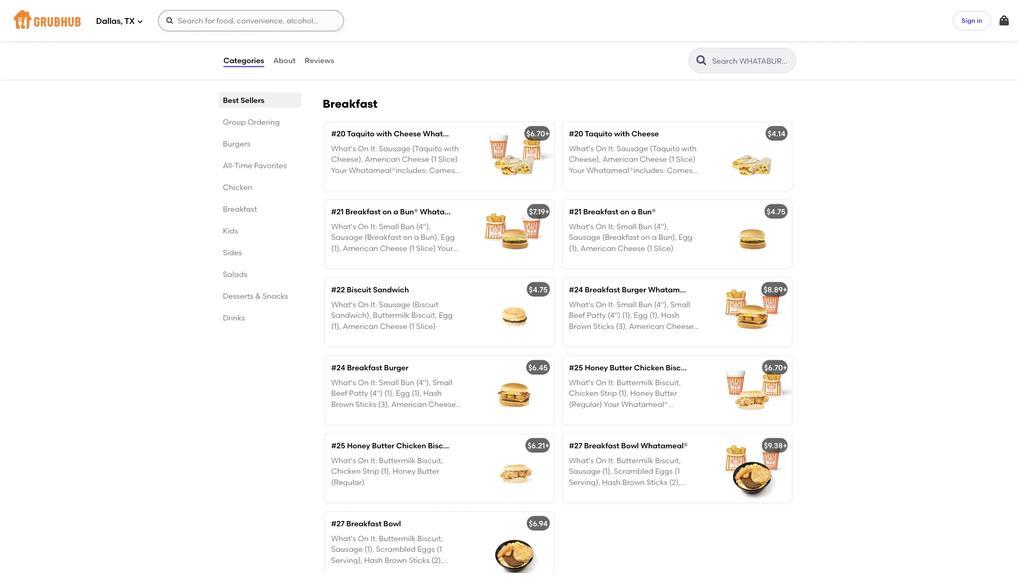 Task type: describe. For each thing, give the bounding box(es) containing it.
egg inside what's on it: sausage (biscuit sandwich), buttermilk biscuit, egg (1), american cheese (1 slice)
[[439, 311, 453, 320]]

buttermilk inside what's on it: sausage (biscuit sandwich), buttermilk biscuit, egg (1), american cheese (1 slice)
[[373, 311, 410, 320]]

your for #25 honey butter chicken biscuit whatameal®
[[604, 400, 620, 409]]

bun for #21 breakfast on a bun®
[[639, 222, 653, 232]]

on for #24 breakfast burger
[[358, 379, 369, 388]]

+ for #25 honey butter chicken biscuit
[[546, 442, 550, 451]]

on inside what's on it: small bun (4"), sausage (breakfast on a bun), egg (1), american cheese (1 slice)  your whatameal® includes: comes with hash brown sticks and a coffee.
[[403, 233, 413, 242]]

piece
[[431, 13, 452, 22]]

dallas,
[[96, 17, 123, 26]]

includes: inside what's on it: buttermilk biscuit, chicken strip (1), honey butter (regular)  your whatameal® includes: comes with hash brown sticks and a coffee.
[[569, 411, 601, 420]]

best
[[223, 96, 239, 105]]

slice) inside what's on it: sausage (biscuit sandwich), buttermilk biscuit, egg (1), american cheese (1 slice)
[[416, 322, 436, 331]]

coffee. inside what's on it: small bun (4"), sausage (breakfast on a bun), egg (1), american cheese (1 slice)  your whatameal® includes: comes with hash brown sticks and a coffee.
[[422, 266, 448, 275]]

#21 for #21 breakfast on a bun® whatameal®
[[331, 207, 344, 216]]

breakfast for #21 breakfast on a bun® whatameal®
[[346, 207, 381, 216]]

strips
[[402, 13, 423, 22]]

$4.75 for what's on it: small bun (4"), sausage (breakfast on a bun), egg (1), american cheese (1 slice)
[[767, 207, 786, 216]]

+ for #21 breakfast on a bun® whatameal®
[[546, 207, 550, 216]]

on up what's on it: small bun (4"), sausage (breakfast on a bun), egg (1), american cheese (1 slice) on the top
[[621, 207, 630, 216]]

categories button
[[223, 41, 265, 80]]

creamy
[[403, 411, 432, 420]]

#21 for #21 breakfast on a bun®
[[569, 207, 582, 216]]

what's for #21 breakfast on a bun®
[[569, 222, 594, 232]]

group
[[223, 117, 246, 126]]

with inside what's on it: small bun (4"), sausage (breakfast on a bun), egg (1), american cheese (1 slice)  your whatameal® includes: comes with hash brown sticks and a coffee.
[[441, 255, 456, 264]]

slices
[[368, 411, 389, 420]]

a inside what's on it: small bun (4"), sausage (breakfast on a bun), egg (1), american cheese (1 slice)
[[652, 233, 657, 242]]

whatameal®includes: for #20 taquito with cheese
[[587, 166, 666, 175]]

$6.94
[[529, 520, 548, 529]]

burgers tab
[[223, 138, 297, 149]]

on for #22 biscuit sandwich
[[358, 301, 369, 310]]

what's inside what's on it: texas toast (1), gravy (1) button
[[569, 28, 594, 37]]

#27 for #27 breakfast bowl whatameal®
[[569, 442, 583, 451]]

beef
[[331, 389, 348, 398]]

cheese inside what's on it: small bun (4"), small beef patty (4") (1), egg (1), hash brown sticks (3), american cheese (1), bacon slices (2), creamy pepper (regular)
[[429, 400, 456, 409]]

small for #21 breakfast on a bun® whatameal®
[[379, 222, 399, 232]]

#20 taquito with cheese image
[[713, 122, 793, 191]]

$7.19 +
[[529, 207, 550, 216]]

desserts & snacks
[[223, 292, 288, 301]]

sign
[[962, 17, 976, 24]]

#20 for #20 taquito with cheese
[[569, 129, 584, 138]]

cheese inside what's on it: small bun (4"), sausage (breakfast on a bun), egg (1), american cheese (1 slice)  your whatameal® includes: comes with hash brown sticks and a coffee.
[[380, 244, 408, 253]]

coffee. inside what's on it: buttermilk biscuit, chicken strip (1), honey butter (regular)  your whatameal® includes: comes with hash brown sticks and a coffee.
[[615, 422, 641, 431]]

toast inside what's on it: texas toast (1), gravy (1) button
[[639, 28, 658, 37]]

on for #13 whatachick'n® strips 3 piece whatameal®
[[358, 28, 369, 37]]

#21 breakfast on a bun®
[[569, 207, 656, 216]]

sign in
[[962, 17, 983, 24]]

american inside what's on it: sausage (biscuit sandwich), buttermilk biscuit, egg (1), american cheese (1 slice)
[[343, 322, 378, 331]]

(4"), for #21 breakfast on a bun® whatameal®
[[417, 222, 431, 232]]

what's on it: texas toast (1), gravy (1) inside button
[[569, 28, 693, 48]]

desserts
[[223, 292, 254, 301]]

$9.38 +
[[765, 442, 788, 451]]

(taquito for #20 taquito with cheese
[[650, 144, 680, 153]]

slice) inside what's on it: small bun (4"), sausage (breakfast on a bun), egg (1), american cheese (1 slice)  your whatameal® includes: comes with hash brown sticks and a coffee.
[[416, 244, 436, 253]]

whatachick'n®
[[346, 13, 401, 22]]

(3),
[[378, 400, 390, 409]]

small up pepper
[[433, 379, 453, 388]]

#13
[[331, 13, 344, 22]]

it: for #20 taquito with cheese
[[609, 144, 615, 153]]

#27 breakfast bowl
[[331, 520, 401, 529]]

bun for #24 breakfast burger
[[401, 379, 415, 388]]

brown inside what's on it: small bun (4"), small beef patty (4") (1), egg (1), hash brown sticks (3), american cheese (1), bacon slices (2), creamy pepper (regular)
[[331, 400, 354, 409]]

(4"), for #21 breakfast on a bun®
[[655, 222, 669, 232]]

#25 honey butter chicken biscuit image
[[475, 435, 555, 504]]

taquito for #20 taquito with cheese whatameal®
[[347, 129, 375, 138]]

(regular) for #25 honey butter chicken biscuit whatameal®
[[569, 400, 603, 409]]

$6.70 for #20 taquito with cheese whatameal®
[[527, 129, 546, 138]]

on for #21 breakfast on a bun® whatameal®
[[358, 222, 369, 232]]

chicken tab
[[223, 182, 297, 193]]

cheese), for #20 taquito with cheese
[[569, 155, 601, 164]]

$4.14
[[768, 129, 786, 138]]

it: for #24 breakfast burger
[[371, 379, 377, 388]]

+ for #25 honey butter chicken biscuit whatameal®
[[783, 364, 788, 373]]

american inside what's on it: small bun (4"), sausage (breakfast on a bun), egg (1), american cheese (1 slice)  your whatameal® includes: comes with hash brown sticks and a coffee.
[[343, 244, 378, 253]]

$6.21 +
[[528, 442, 550, 451]]

on inside button
[[596, 28, 607, 37]]

what's for #25 honey butter chicken biscuit
[[331, 457, 356, 466]]

on inside what's on it: small bun (4"), sausage (breakfast on a bun), egg (1), american cheese (1 slice)
[[641, 233, 651, 242]]

drinks
[[223, 313, 245, 322]]

#25 for #25 honey butter chicken biscuit
[[331, 442, 345, 451]]

#21 breakfast on a bun® whatameal®
[[331, 207, 467, 216]]

$6.45
[[529, 364, 548, 373]]

breakfast for #24 breakfast burger whatameal®
[[585, 286, 621, 295]]

group ordering
[[223, 117, 280, 126]]

american inside what's on it: small bun (4"), small beef patty (4") (1), egg (1), hash brown sticks (3), american cheese (1), bacon slices (2), creamy pepper (regular)
[[392, 400, 427, 409]]

sticks inside what's on it: buttermilk biscuit, chicken strip (1), honey butter (regular)  your whatameal® includes: comes with hash brown sticks and a coffee.
[[569, 422, 590, 431]]

what's for #21 breakfast on a bun® whatameal®
[[331, 222, 356, 232]]

$4.75 for what's on it: sausage (biscuit sandwich), buttermilk biscuit, egg (1), american cheese (1 slice)
[[529, 286, 548, 295]]

it: for #13 whatachick'n® strips 3 piece whatameal®
[[371, 28, 377, 37]]

what's on it: small bun (4"), sausage (breakfast on a bun), egg (1), american cheese (1 slice)
[[569, 222, 693, 253]]

biscuit for #25 honey butter chicken biscuit whatameal®
[[666, 364, 691, 373]]

a inside what's on it: buttermilk biscuit, chicken strip (1), honey butter (regular)  your whatameal® includes: comes with hash brown sticks and a coffee.
[[608, 422, 613, 431]]

strip for what's on it: buttermilk biscuit, chicken strip (1), honey butter (regular)  your whatameal® includes: comes with hash brown sticks and a coffee.
[[601, 389, 617, 398]]

it: inside button
[[609, 28, 615, 37]]

(2),
[[390, 411, 402, 420]]

buttermilk for #25 honey butter chicken biscuit
[[379, 457, 416, 466]]

breakfast for #24 breakfast burger
[[347, 364, 383, 373]]

burgers
[[223, 139, 251, 148]]

main navigation navigation
[[0, 0, 1020, 41]]

in
[[978, 17, 983, 24]]

#20 taquito with cheese whatameal®
[[331, 129, 470, 138]]

it: for #25 honey butter chicken biscuit
[[371, 457, 377, 466]]

with inside what's on it: buttermilk biscuit, chicken strip (1), honey butter (regular)  your whatameal® includes: comes with hash brown sticks and a coffee.
[[630, 411, 646, 420]]

sides tab
[[223, 247, 297, 258]]

bun® for #21 breakfast on a bun® whatameal®
[[400, 207, 418, 216]]

pepper
[[434, 411, 460, 420]]

$8.89
[[764, 286, 783, 295]]

sticks up #21 breakfast on a bun® whatameal®
[[393, 177, 414, 186]]

sticks inside what's on it: small bun (4"), small beef patty (4") (1), egg (1), hash brown sticks (3), american cheese (1), bacon slices (2), creamy pepper (regular)
[[356, 400, 377, 409]]

breakfast inside tab
[[223, 205, 257, 214]]

comes inside what's on it: buttermilk biscuit, chicken strip (1), honey butter (regular)  your whatameal® includes: comes with hash brown sticks and a coffee.
[[603, 411, 629, 420]]

snacks
[[263, 292, 288, 301]]

(regular) inside what's on it: small bun (4"), small beef patty (4") (1), egg (1), hash brown sticks (3), american cheese (1), bacon slices (2), creamy pepper (regular)
[[331, 422, 365, 431]]

+ for #27 breakfast bowl whatameal®
[[783, 442, 788, 451]]

sausage for #20 taquito with cheese
[[617, 144, 649, 153]]

all-time favorites
[[223, 161, 287, 170]]

$9.38
[[765, 442, 783, 451]]

gravy inside button
[[672, 28, 693, 37]]

and inside what's on it: small bun (4"), sausage (breakfast on a bun), egg (1), american cheese (1 slice)  your whatameal® includes: comes with hash brown sticks and a coffee.
[[399, 266, 413, 275]]

sticks inside what's on it: small bun (4"), sausage (breakfast on a bun), egg (1), american cheese (1 slice)  your whatameal® includes: comes with hash brown sticks and a coffee.
[[376, 266, 397, 275]]

$6.21
[[528, 442, 546, 451]]

bun for #21 breakfast on a bun® whatameal®
[[401, 222, 415, 232]]

biscuit, inside what's on it: sausage (biscuit sandwich), buttermilk biscuit, egg (1), american cheese (1 slice)
[[412, 311, 437, 320]]

what's on it: buttermilk biscuit, chicken strip (1), honey butter (regular)  your whatameal® includes: comes with hash brown sticks and a coffee.
[[569, 379, 690, 431]]

svg image
[[166, 16, 174, 25]]

sellers
[[241, 96, 265, 105]]

0 vertical spatial biscuit
[[347, 286, 372, 295]]

bun), for what's on it: small bun (4"), sausage (breakfast on a bun), egg (1), american cheese (1 slice)  your whatameal® includes: comes with hash brown sticks and a coffee.
[[421, 233, 439, 242]]

what's for #20 taquito with cheese whatameal®
[[331, 144, 356, 153]]

#13 whatachick'n® strips 3 piece whatameal® image
[[475, 6, 555, 75]]

whatameal® inside what's on it: small bun (4"), sausage (breakfast on a bun), egg (1), american cheese (1 slice)  your whatameal® includes: comes with hash brown sticks and a coffee.
[[331, 255, 378, 264]]

on for #21 breakfast on a bun®
[[596, 222, 607, 232]]

burger for #24 breakfast burger
[[384, 364, 409, 373]]

+ for #24 breakfast burger whatameal®
[[783, 286, 788, 295]]

kids
[[223, 226, 238, 235]]

what's on it: small bun (4"), small beef patty (4") (1), egg (1), hash brown sticks (3), american cheese (1), bacon slices (2), creamy pepper (regular)
[[331, 379, 460, 431]]

sandwich),
[[331, 311, 371, 320]]

sausage inside what's on it: small bun (4"), sausage (breakfast on a bun), egg (1), american cheese (1 slice)  your whatameal® includes: comes with hash brown sticks and a coffee.
[[331, 233, 363, 242]]

burger for #24 breakfast burger whatameal®
[[622, 286, 647, 295]]

reviews button
[[304, 41, 335, 80]]

sign in button
[[953, 11, 992, 30]]

(biscuit
[[412, 301, 439, 310]]

egg for what's on it: small bun (4"), sausage (breakfast on a bun), egg (1), american cheese (1 slice)
[[679, 233, 693, 242]]

#13 whatachick'n® strips 3 piece whatameal®
[[331, 13, 501, 22]]

bowl for #27 breakfast bowl whatameal®
[[622, 442, 639, 451]]

#27 breakfast bowl image
[[475, 513, 555, 574]]

#21 breakfast on a bun® whatameal® image
[[475, 200, 555, 269]]

sticks up #21 breakfast on a bun®
[[631, 177, 652, 186]]

brown inside what's on it: buttermilk biscuit, chicken strip (1), honey butter (regular)  your whatameal® includes: comes with hash brown sticks and a coffee.
[[668, 411, 690, 420]]

$7.19
[[529, 207, 546, 216]]

$6.70 + for #20 taquito with cheese whatameal®
[[527, 129, 550, 138]]

hash inside what's on it: small bun (4"), sausage (breakfast on a bun), egg (1), american cheese (1 slice)  your whatameal® includes: comes with hash brown sticks and a coffee.
[[331, 266, 350, 275]]

bun® for #21 breakfast on a bun®
[[638, 207, 656, 216]]

bacon
[[343, 411, 366, 420]]

patty
[[349, 389, 368, 398]]

#25 honey butter chicken biscuit whatameal®
[[569, 364, 740, 373]]

chicken inside tab
[[223, 183, 253, 192]]

texas inside button
[[617, 28, 637, 37]]

tx
[[125, 17, 135, 26]]

butter up what's on it: buttermilk biscuit, chicken strip (1), honey butter (regular) at the bottom left of the page
[[372, 442, 395, 451]]

3
[[425, 13, 429, 22]]

(1), inside what's on it: small bun (4"), sausage (breakfast on a bun), egg (1), american cheese (1 slice)  your whatameal® includes: comes with hash brown sticks and a coffee.
[[331, 244, 341, 253]]

what's on it: texas toast (1), gravy (1) button
[[563, 6, 793, 75]]

ordering
[[248, 117, 280, 126]]

(4")
[[370, 389, 383, 398]]

#20 taquito with cheese
[[569, 129, 659, 138]]



Task type: locate. For each thing, give the bounding box(es) containing it.
honey inside what's on it: buttermilk biscuit, chicken strip (1), honey butter (regular)
[[393, 468, 416, 477]]

sausage inside what's on it: small bun (4"), sausage (breakfast on a bun), egg (1), american cheese (1 slice)
[[569, 233, 601, 242]]

bun), inside what's on it: small bun (4"), sausage (breakfast on a bun), egg (1), american cheese (1 slice)
[[659, 233, 677, 242]]

cheese),
[[331, 155, 363, 164], [569, 155, 601, 164]]

chicken inside what's on it: buttermilk biscuit, chicken strip (1), honey butter (regular)
[[331, 468, 361, 477]]

(breakfast for #21 breakfast on a bun® whatameal®
[[365, 233, 402, 242]]

desserts & snacks tab
[[223, 291, 297, 302]]

on for #25 honey butter chicken biscuit whatameal®
[[596, 379, 607, 388]]

what's on it: sausage (taquito with cheese), american cheese (1 slice) your whatameal®includes: comes with hash brown sticks and a coffee. for #20 taquito with cheese whatameal®
[[331, 144, 459, 197]]

sausage up #22
[[331, 233, 363, 242]]

your for #20 taquito with cheese
[[569, 166, 585, 175]]

1 horizontal spatial whatameal®includes:
[[587, 166, 666, 175]]

taquito for #20 taquito with cheese
[[585, 129, 613, 138]]

small for #24 breakfast burger
[[379, 379, 399, 388]]

1 horizontal spatial $6.70 +
[[765, 364, 788, 373]]

0 vertical spatial burger
[[622, 286, 647, 295]]

(1 inside what's on it: small bun (4"), sausage (breakfast on a bun), egg (1), american cheese (1 slice)
[[647, 244, 653, 253]]

what's for #22 biscuit sandwich
[[331, 301, 356, 310]]

strip down #25 honey butter chicken biscuit whatameal®
[[601, 389, 617, 398]]

what's on it: sausage (taquito with cheese), american cheese (1 slice) your whatameal®includes: comes with hash brown sticks and a coffee. for #20 taquito with cheese
[[569, 144, 697, 197]]

honey down #25 honey butter chicken biscuit whatameal®
[[631, 389, 654, 398]]

2 horizontal spatial biscuit
[[666, 364, 691, 373]]

(breakfast for #21 breakfast on a bun®
[[603, 233, 640, 242]]

what's for #20 taquito with cheese
[[569, 144, 594, 153]]

it: inside what's on it: sausage (biscuit sandwich), buttermilk biscuit, egg (1), american cheese (1 slice)
[[371, 301, 377, 310]]

(4"), up creamy
[[417, 379, 431, 388]]

on
[[383, 207, 392, 216], [621, 207, 630, 216], [403, 233, 413, 242], [641, 233, 651, 242]]

(1) inside button
[[569, 39, 577, 48]]

(4"), down #21 breakfast on a bun®
[[655, 222, 669, 232]]

honey down the #25 honey butter chicken biscuit
[[393, 468, 416, 477]]

bun), for what's on it: small bun (4"), sausage (breakfast on a bun), egg (1), american cheese (1 slice)
[[659, 233, 677, 242]]

american inside what's on it: small bun (4"), sausage (breakfast on a bun), egg (1), american cheese (1 slice)
[[581, 244, 616, 253]]

on inside what's on it: sausage (biscuit sandwich), buttermilk biscuit, egg (1), american cheese (1 slice)
[[358, 301, 369, 310]]

2 what's on it: sausage (taquito with cheese), american cheese (1 slice) your whatameal®includes: comes with hash brown sticks and a coffee. from the left
[[569, 144, 697, 197]]

hash up #22
[[331, 266, 350, 275]]

0 vertical spatial #25
[[569, 364, 583, 373]]

1 vertical spatial $6.70
[[765, 364, 783, 373]]

2 toast from the left
[[639, 28, 658, 37]]

butter
[[610, 364, 633, 373], [656, 389, 678, 398], [372, 442, 395, 451], [418, 468, 440, 477]]

#25 right $6.45
[[569, 364, 583, 373]]

(taquito down #20 taquito with cheese whatameal®
[[412, 144, 442, 153]]

1 vertical spatial #25
[[331, 442, 345, 451]]

on inside what's on it: small bun (4"), small beef patty (4") (1), egg (1), hash brown sticks (3), american cheese (1), bacon slices (2), creamy pepper (regular)
[[358, 379, 369, 388]]

it: for #21 breakfast on a bun® whatameal®
[[371, 222, 377, 232]]

1 vertical spatial #24
[[331, 364, 345, 373]]

whatameal®includes:
[[349, 166, 428, 175], [587, 166, 666, 175]]

2 vertical spatial buttermilk
[[379, 457, 416, 466]]

bun inside what's on it: small bun (4"), sausage (breakfast on a bun), egg (1), american cheese (1 slice)
[[639, 222, 653, 232]]

buttermilk for #25 honey butter chicken biscuit whatameal®
[[617, 379, 654, 388]]

search icon image
[[696, 54, 709, 67]]

1 vertical spatial biscuit,
[[656, 379, 681, 388]]

cheese), for #20 taquito with cheese whatameal®
[[331, 155, 363, 164]]

(regular)
[[569, 400, 603, 409], [331, 422, 365, 431], [331, 478, 365, 487]]

1 horizontal spatial #27
[[569, 442, 583, 451]]

2 whatameal®includes: from the left
[[587, 166, 666, 175]]

1 horizontal spatial #25
[[569, 364, 583, 373]]

biscuit
[[347, 286, 372, 295], [666, 364, 691, 373], [428, 442, 453, 451]]

$6.70 for #25 honey butter chicken biscuit whatameal®
[[765, 364, 783, 373]]

bowl for #27 breakfast bowl
[[384, 520, 401, 529]]

0 vertical spatial biscuit,
[[412, 311, 437, 320]]

it: for #20 taquito with cheese whatameal®
[[371, 144, 377, 153]]

(breakfast
[[365, 233, 402, 242], [603, 233, 640, 242]]

bun down #21 breakfast on a bun®
[[639, 222, 653, 232]]

texas
[[379, 28, 399, 37], [617, 28, 637, 37]]

1 horizontal spatial svg image
[[999, 14, 1011, 27]]

bowl down what's on it: buttermilk biscuit, chicken strip (1), honey butter (regular) at the bottom left of the page
[[384, 520, 401, 529]]

2 #20 from the left
[[569, 129, 584, 138]]

1 vertical spatial #27
[[331, 520, 345, 529]]

butter down #25 honey butter chicken biscuit whatameal®
[[656, 389, 678, 398]]

#20 for #20 taquito with cheese whatameal®
[[331, 129, 346, 138]]

biscuit,
[[412, 311, 437, 320], [656, 379, 681, 388], [418, 457, 443, 466]]

it: inside what's on it: small bun (4"), sausage (breakfast on a bun), egg (1), american cheese (1 slice)
[[609, 222, 615, 232]]

sticks down the patty
[[356, 400, 377, 409]]

0 horizontal spatial bowl
[[384, 520, 401, 529]]

biscuit, down the #25 honey butter chicken biscuit
[[418, 457, 443, 466]]

on inside what's on it: buttermilk biscuit, chicken strip (1), honey butter (regular)
[[358, 457, 369, 466]]

svg image right the tx
[[137, 18, 143, 25]]

0 vertical spatial #24
[[569, 286, 583, 295]]

1 vertical spatial $6.70 +
[[765, 364, 788, 373]]

0 horizontal spatial burger
[[384, 364, 409, 373]]

bun),
[[421, 233, 439, 242], [659, 233, 677, 242]]

what's inside what's on it: buttermilk biscuit, chicken strip (1), honey butter (regular)  your whatameal® includes: comes with hash brown sticks and a coffee.
[[569, 379, 594, 388]]

2 cheese), from the left
[[569, 155, 601, 164]]

honey up what's on it: buttermilk biscuit, chicken strip (1), honey butter (regular)  your whatameal® includes: comes with hash brown sticks and a coffee. at the right of page
[[585, 364, 608, 373]]

0 vertical spatial $6.70 +
[[527, 129, 550, 138]]

breakfast for #27 breakfast bowl
[[347, 520, 382, 529]]

0 horizontal spatial $4.75
[[529, 286, 548, 295]]

2 #21 from the left
[[569, 207, 582, 216]]

1 horizontal spatial toast
[[639, 28, 658, 37]]

0 vertical spatial strip
[[601, 389, 617, 398]]

what's for #25 honey butter chicken biscuit whatameal®
[[569, 379, 594, 388]]

reviews
[[305, 56, 335, 65]]

1 #20 from the left
[[331, 129, 346, 138]]

it: for #25 honey butter chicken biscuit whatameal®
[[609, 379, 615, 388]]

0 horizontal spatial bun®
[[400, 207, 418, 216]]

0 horizontal spatial what's on it: sausage (taquito with cheese), american cheese (1 slice) your whatameal®includes: comes with hash brown sticks and a coffee.
[[331, 144, 459, 197]]

1 whatameal®includes: from the left
[[349, 166, 428, 175]]

1 vertical spatial biscuit
[[666, 364, 691, 373]]

0 horizontal spatial toast
[[401, 28, 420, 37]]

2 (breakfast from the left
[[603, 233, 640, 242]]

0 horizontal spatial (breakfast
[[365, 233, 402, 242]]

sides
[[223, 248, 242, 257]]

buttermilk down the #25 honey butter chicken biscuit
[[379, 457, 416, 466]]

1 texas from the left
[[379, 28, 399, 37]]

on inside what's on it: small bun (4"), sausage (breakfast on a bun), egg (1), american cheese (1 slice)  your whatameal® includes: comes with hash brown sticks and a coffee.
[[358, 222, 369, 232]]

it: for #21 breakfast on a bun®
[[609, 222, 615, 232]]

(1 inside what's on it: sausage (biscuit sandwich), buttermilk biscuit, egg (1), american cheese (1 slice)
[[409, 322, 415, 331]]

2 bun® from the left
[[638, 207, 656, 216]]

sticks up sandwich
[[376, 266, 397, 275]]

what's on it: small bun (4"), sausage (breakfast on a bun), egg (1), american cheese (1 slice)  your whatameal® includes: comes with hash brown sticks and a coffee.
[[331, 222, 456, 275]]

biscuit, inside what's on it: buttermilk biscuit, chicken strip (1), honey butter (regular)
[[418, 457, 443, 466]]

what's on it: texas toast (1), gravy (1)
[[331, 28, 455, 48], [569, 28, 693, 48]]

egg
[[441, 233, 455, 242], [679, 233, 693, 242], [439, 311, 453, 320], [396, 389, 410, 398]]

what's inside what's on it: small bun (4"), sausage (breakfast on a bun), egg (1), american cheese (1 slice)
[[569, 222, 594, 232]]

gravy
[[434, 28, 455, 37], [672, 28, 693, 37]]

what's on it: sausage (biscuit sandwich), buttermilk biscuit, egg (1), american cheese (1 slice)
[[331, 301, 453, 331]]

(4"), inside what's on it: small bun (4"), sausage (breakfast on a bun), egg (1), american cheese (1 slice)  your whatameal® includes: comes with hash brown sticks and a coffee.
[[417, 222, 431, 232]]

(breakfast down #21 breakfast on a bun® whatameal®
[[365, 233, 402, 242]]

drinks tab
[[223, 312, 297, 323]]

$6.70
[[527, 129, 546, 138], [765, 364, 783, 373]]

#27
[[569, 442, 583, 451], [331, 520, 345, 529]]

honey down bacon
[[347, 442, 370, 451]]

+
[[546, 129, 550, 138], [546, 207, 550, 216], [783, 286, 788, 295], [783, 364, 788, 373], [546, 442, 550, 451], [783, 442, 788, 451]]

hash up #21 breakfast on a bun® whatameal®
[[348, 177, 367, 186]]

on inside what's on it: buttermilk biscuit, chicken strip (1), honey butter (regular)  your whatameal® includes: comes with hash brown sticks and a coffee.
[[596, 379, 607, 388]]

hash up #27 breakfast bowl whatameal®
[[647, 411, 666, 420]]

2 taquito from the left
[[585, 129, 613, 138]]

buttermilk inside what's on it: buttermilk biscuit, chicken strip (1), honey butter (regular)  your whatameal® includes: comes with hash brown sticks and a coffee.
[[617, 379, 654, 388]]

0 horizontal spatial #20
[[331, 129, 346, 138]]

strip inside what's on it: buttermilk biscuit, chicken strip (1), honey butter (regular)
[[363, 468, 379, 477]]

butter inside what's on it: buttermilk biscuit, chicken strip (1), honey butter (regular)
[[418, 468, 440, 477]]

egg for what's on it: small bun (4"), sausage (breakfast on a bun), egg (1), american cheese (1 slice)  your whatameal® includes: comes with hash brown sticks and a coffee.
[[441, 233, 455, 242]]

#22 biscuit sandwich
[[331, 286, 409, 295]]

about button
[[273, 41, 296, 80]]

0 horizontal spatial taquito
[[347, 129, 375, 138]]

biscuit, for #25 honey butter chicken biscuit
[[418, 457, 443, 466]]

it: inside what's on it: buttermilk biscuit, chicken strip (1), honey butter (regular)  your whatameal® includes: comes with hash brown sticks and a coffee.
[[609, 379, 615, 388]]

1 horizontal spatial texas
[[617, 28, 637, 37]]

0 horizontal spatial svg image
[[137, 18, 143, 25]]

breakfast for #21 breakfast on a bun®
[[584, 207, 619, 216]]

(1), inside what's on it: buttermilk biscuit, chicken strip (1), honey butter (regular)
[[381, 468, 391, 477]]

2 (1) from the left
[[569, 39, 577, 48]]

with
[[377, 129, 392, 138], [615, 129, 630, 138], [444, 144, 459, 153], [682, 144, 697, 153], [331, 177, 347, 186], [569, 177, 585, 186], [441, 255, 456, 264], [630, 411, 646, 420]]

bun®
[[400, 207, 418, 216], [638, 207, 656, 216]]

what's inside what's on it: small bun (4"), sausage (breakfast on a bun), egg (1), american cheese (1 slice)  your whatameal® includes: comes with hash brown sticks and a coffee.
[[331, 222, 356, 232]]

(breakfast inside what's on it: small bun (4"), sausage (breakfast on a bun), egg (1), american cheese (1 slice)
[[603, 233, 640, 242]]

small inside what's on it: small bun (4"), sausage (breakfast on a bun), egg (1), american cheese (1 slice)
[[617, 222, 637, 232]]

strip down the #25 honey butter chicken biscuit
[[363, 468, 379, 477]]

bowl down what's on it: buttermilk biscuit, chicken strip (1), honey butter (regular)  your whatameal® includes: comes with hash brown sticks and a coffee. at the right of page
[[622, 442, 639, 451]]

#27 breakfast bowl whatameal®
[[569, 442, 688, 451]]

1 what's on it: sausage (taquito with cheese), american cheese (1 slice) your whatameal®includes: comes with hash brown sticks and a coffee. from the left
[[331, 144, 459, 197]]

&
[[255, 292, 261, 301]]

0 horizontal spatial (1)
[[331, 39, 339, 48]]

group ordering tab
[[223, 116, 297, 127]]

1 horizontal spatial $6.70
[[765, 364, 783, 373]]

1 horizontal spatial taquito
[[585, 129, 613, 138]]

sausage down #20 taquito with cheese whatameal®
[[379, 144, 411, 153]]

1 cheese), from the left
[[331, 155, 363, 164]]

2 what's on it: texas toast (1), gravy (1) from the left
[[569, 28, 693, 48]]

0 horizontal spatial (taquito
[[412, 144, 442, 153]]

#25 down bacon
[[331, 442, 345, 451]]

(4"), inside what's on it: small bun (4"), sausage (breakfast on a bun), egg (1), american cheese (1 slice)
[[655, 222, 669, 232]]

1 horizontal spatial includes:
[[569, 411, 601, 420]]

biscuit, down the (biscuit
[[412, 311, 437, 320]]

bun down #21 breakfast on a bun® whatameal®
[[401, 222, 415, 232]]

what's for #13 whatachick'n® strips 3 piece whatameal®
[[331, 28, 356, 37]]

0 vertical spatial (regular)
[[569, 400, 603, 409]]

on
[[358, 28, 369, 37], [596, 28, 607, 37], [358, 144, 369, 153], [596, 144, 607, 153], [358, 222, 369, 232], [596, 222, 607, 232], [358, 301, 369, 310], [358, 379, 369, 388], [596, 379, 607, 388], [358, 457, 369, 466]]

#25 honey butter chicken biscuit whatameal® image
[[713, 356, 793, 425]]

comes inside what's on it: small bun (4"), sausage (breakfast on a bun), egg (1), american cheese (1 slice)  your whatameal® includes: comes with hash brown sticks and a coffee.
[[414, 255, 439, 264]]

butter inside what's on it: buttermilk biscuit, chicken strip (1), honey butter (regular)  your whatameal® includes: comes with hash brown sticks and a coffee.
[[656, 389, 678, 398]]

(1), inside what's on it: sausage (biscuit sandwich), buttermilk biscuit, egg (1), american cheese (1 slice)
[[331, 322, 341, 331]]

1 vertical spatial $4.75
[[529, 286, 548, 295]]

buttermilk down #25 honey butter chicken biscuit whatameal®
[[617, 379, 654, 388]]

egg inside what's on it: small bun (4"), sausage (breakfast on a bun), egg (1), american cheese (1 slice)
[[679, 233, 693, 242]]

1 vertical spatial strip
[[363, 468, 379, 477]]

$6.70 +
[[527, 129, 550, 138], [765, 364, 788, 373]]

1 horizontal spatial what's on it: sausage (taquito with cheese), american cheese (1 slice) your whatameal®includes: comes with hash brown sticks and a coffee.
[[569, 144, 697, 197]]

1 vertical spatial bowl
[[384, 520, 401, 529]]

0 horizontal spatial #21
[[331, 207, 344, 216]]

#24 for #24 breakfast burger whatameal®
[[569, 286, 583, 295]]

$4.75
[[767, 207, 786, 216], [529, 286, 548, 295]]

bun), inside what's on it: small bun (4"), sausage (breakfast on a bun), egg (1), american cheese (1 slice)  your whatameal® includes: comes with hash brown sticks and a coffee.
[[421, 233, 439, 242]]

1 vertical spatial includes:
[[569, 411, 601, 420]]

#13 whatachick'n® strips 3 piece image
[[713, 6, 793, 75]]

2 gravy from the left
[[672, 28, 693, 37]]

biscuit, down #25 honey butter chicken biscuit whatameal®
[[656, 379, 681, 388]]

american down the #20 taquito with cheese
[[603, 155, 638, 164]]

#25
[[569, 364, 583, 373], [331, 442, 345, 451]]

american up #22 biscuit sandwich
[[343, 244, 378, 253]]

biscuit for #25 honey butter chicken biscuit
[[428, 442, 453, 451]]

2 vertical spatial biscuit
[[428, 442, 453, 451]]

it: inside what's on it: small bun (4"), small beef patty (4") (1), egg (1), hash brown sticks (3), american cheese (1), bacon slices (2), creamy pepper (regular)
[[371, 379, 377, 388]]

#24 breakfast burger whatameal® image
[[713, 278, 793, 347]]

slice)
[[439, 155, 458, 164], [677, 155, 696, 164], [416, 244, 436, 253], [654, 244, 674, 253], [416, 322, 436, 331]]

buttermilk inside what's on it: buttermilk biscuit, chicken strip (1), honey butter (regular)
[[379, 457, 416, 466]]

what's inside what's on it: sausage (biscuit sandwich), buttermilk biscuit, egg (1), american cheese (1 slice)
[[331, 301, 356, 310]]

includes: inside what's on it: small bun (4"), sausage (breakfast on a bun), egg (1), american cheese (1 slice)  your whatameal® includes: comes with hash brown sticks and a coffee.
[[380, 255, 412, 264]]

small for #21 breakfast on a bun®
[[617, 222, 637, 232]]

whatameal® inside what's on it: buttermilk biscuit, chicken strip (1), honey butter (regular)  your whatameal® includes: comes with hash brown sticks and a coffee.
[[622, 400, 669, 409]]

1 what's on it: texas toast (1), gravy (1) from the left
[[331, 28, 455, 48]]

1 horizontal spatial #20
[[569, 129, 584, 138]]

1 horizontal spatial bowl
[[622, 442, 639, 451]]

slice) inside what's on it: small bun (4"), sausage (breakfast on a bun), egg (1), american cheese (1 slice)
[[654, 244, 674, 253]]

about
[[273, 56, 296, 65]]

+ for #20 taquito with cheese whatameal®
[[546, 129, 550, 138]]

1 horizontal spatial gravy
[[672, 28, 693, 37]]

1 gravy from the left
[[434, 28, 455, 37]]

time
[[235, 161, 252, 170]]

whatameal®includes: down the #20 taquito with cheese
[[587, 166, 666, 175]]

1 horizontal spatial $4.75
[[767, 207, 786, 216]]

small inside what's on it: small bun (4"), sausage (breakfast on a bun), egg (1), american cheese (1 slice)  your whatameal® includes: comes with hash brown sticks and a coffee.
[[379, 222, 399, 232]]

best sellers
[[223, 96, 265, 105]]

bun up creamy
[[401, 379, 415, 388]]

1 horizontal spatial bun),
[[659, 233, 677, 242]]

1 (taquito from the left
[[412, 144, 442, 153]]

1 bun), from the left
[[421, 233, 439, 242]]

#27 breakfast bowl whatameal® image
[[713, 435, 793, 504]]

(breakfast down #21 breakfast on a bun®
[[603, 233, 640, 242]]

0 vertical spatial $6.70
[[527, 129, 546, 138]]

american
[[365, 155, 401, 164], [603, 155, 638, 164], [343, 244, 378, 253], [581, 244, 616, 253], [343, 322, 378, 331], [392, 400, 427, 409]]

Search WHATABURGER search field
[[712, 56, 793, 66]]

what's inside what's on it: buttermilk biscuit, chicken strip (1), honey butter (regular)
[[331, 457, 356, 466]]

favorites
[[254, 161, 287, 170]]

cheese inside what's on it: sausage (biscuit sandwich), buttermilk biscuit, egg (1), american cheese (1 slice)
[[380, 322, 408, 331]]

0 vertical spatial $4.75
[[767, 207, 786, 216]]

Search for food, convenience, alcohol... search field
[[158, 10, 344, 31]]

1 toast from the left
[[401, 28, 420, 37]]

#20 taquito with cheese whatameal® image
[[475, 122, 555, 191]]

bun inside what's on it: small bun (4"), sausage (breakfast on a bun), egg (1), american cheese (1 slice)  your whatameal® includes: comes with hash brown sticks and a coffee.
[[401, 222, 415, 232]]

on for #20 taquito with cheese whatameal®
[[358, 144, 369, 153]]

hash up #21 breakfast on a bun®
[[586, 177, 605, 186]]

biscuit, for #25 honey butter chicken biscuit whatameal®
[[656, 379, 681, 388]]

1 bun® from the left
[[400, 207, 418, 216]]

sausage for #22 biscuit sandwich
[[379, 301, 411, 310]]

small down #21 breakfast on a bun® whatameal®
[[379, 222, 399, 232]]

egg inside what's on it: small bun (4"), sausage (breakfast on a bun), egg (1), american cheese (1 slice)  your whatameal® includes: comes with hash brown sticks and a coffee.
[[441, 233, 455, 242]]

sandwich
[[373, 286, 409, 295]]

1 horizontal spatial (breakfast
[[603, 233, 640, 242]]

0 horizontal spatial what's on it: texas toast (1), gravy (1)
[[331, 28, 455, 48]]

1 horizontal spatial (1)
[[569, 39, 577, 48]]

#22
[[331, 286, 345, 295]]

0 horizontal spatial gravy
[[434, 28, 455, 37]]

strip inside what's on it: buttermilk biscuit, chicken strip (1), honey butter (regular)  your whatameal® includes: comes with hash brown sticks and a coffee.
[[601, 389, 617, 398]]

breakfast
[[323, 97, 378, 111], [223, 205, 257, 214], [346, 207, 381, 216], [584, 207, 619, 216], [585, 286, 621, 295], [347, 364, 383, 373], [585, 442, 620, 451], [347, 520, 382, 529]]

(regular) inside what's on it: buttermilk biscuit, chicken strip (1), honey butter (regular)
[[331, 478, 365, 487]]

burger up what's on it: small bun (4"), small beef patty (4") (1), egg (1), hash brown sticks (3), american cheese (1), bacon slices (2), creamy pepper (regular)
[[384, 364, 409, 373]]

brown inside what's on it: small bun (4"), sausage (breakfast on a bun), egg (1), american cheese (1 slice)  your whatameal® includes: comes with hash brown sticks and a coffee.
[[352, 266, 374, 275]]

0 vertical spatial buttermilk
[[373, 311, 410, 320]]

chicken
[[223, 183, 253, 192], [635, 364, 664, 373], [569, 389, 599, 398], [397, 442, 426, 451], [331, 468, 361, 477]]

what's on it: sausage (taquito with cheese), american cheese (1 slice) your whatameal®includes: comes with hash brown sticks and a coffee. down #20 taquito with cheese whatameal®
[[331, 144, 459, 197]]

svg image
[[999, 14, 1011, 27], [137, 18, 143, 25]]

0 vertical spatial includes:
[[380, 255, 412, 264]]

hash
[[348, 177, 367, 186], [586, 177, 605, 186], [331, 266, 350, 275], [424, 389, 442, 398], [647, 411, 666, 420]]

0 horizontal spatial bun),
[[421, 233, 439, 242]]

#24
[[569, 286, 583, 295], [331, 364, 345, 373]]

whatameal®includes: down #20 taquito with cheese whatameal®
[[349, 166, 428, 175]]

(4"), down #21 breakfast on a bun® whatameal®
[[417, 222, 431, 232]]

2 (taquito from the left
[[650, 144, 680, 153]]

american down #21 breakfast on a bun®
[[581, 244, 616, 253]]

(taquito for #20 taquito with cheese whatameal®
[[412, 144, 442, 153]]

0 horizontal spatial #25
[[331, 442, 345, 451]]

on for #20 taquito with cheese
[[596, 144, 607, 153]]

and inside what's on it: buttermilk biscuit, chicken strip (1), honey butter (regular)  your whatameal® includes: comes with hash brown sticks and a coffee.
[[592, 422, 606, 431]]

sticks up #27 breakfast bowl whatameal®
[[569, 422, 590, 431]]

1 horizontal spatial what's on it: texas toast (1), gravy (1)
[[569, 28, 693, 48]]

taquito
[[347, 129, 375, 138], [585, 129, 613, 138]]

what's on it: sausage (taquito with cheese), american cheese (1 slice) your whatameal®includes: comes with hash brown sticks and a coffee.
[[331, 144, 459, 197], [569, 144, 697, 197]]

0 horizontal spatial cheese),
[[331, 155, 363, 164]]

(1), inside what's on it: small bun (4"), sausage (breakfast on a bun), egg (1), american cheese (1 slice)
[[569, 244, 579, 253]]

1 vertical spatial buttermilk
[[617, 379, 654, 388]]

0 horizontal spatial $6.70
[[527, 129, 546, 138]]

0 horizontal spatial strip
[[363, 468, 379, 477]]

what's inside what's on it: small bun (4"), small beef patty (4") (1), egg (1), hash brown sticks (3), american cheese (1), bacon slices (2), creamy pepper (regular)
[[331, 379, 356, 388]]

all-time favorites tab
[[223, 160, 297, 171]]

american up creamy
[[392, 400, 427, 409]]

hash inside what's on it: buttermilk biscuit, chicken strip (1), honey butter (regular)  your whatameal® includes: comes with hash brown sticks and a coffee.
[[647, 411, 666, 420]]

dallas, tx
[[96, 17, 135, 26]]

1 vertical spatial (regular)
[[331, 422, 365, 431]]

#25 honey butter chicken biscuit
[[331, 442, 453, 451]]

buttermilk down sandwich
[[373, 311, 410, 320]]

sausage down #21 breakfast on a bun®
[[569, 233, 601, 242]]

small
[[379, 222, 399, 232], [617, 222, 637, 232], [379, 379, 399, 388], [433, 379, 453, 388]]

bun® up what's on it: small bun (4"), sausage (breakfast on a bun), egg (1), american cheese (1 slice) on the top
[[638, 207, 656, 216]]

egg for what's on it: small bun (4"), small beef patty (4") (1), egg (1), hash brown sticks (3), american cheese (1), bacon slices (2), creamy pepper (regular)
[[396, 389, 410, 398]]

2 vertical spatial (regular)
[[331, 478, 365, 487]]

honey
[[585, 364, 608, 373], [631, 389, 654, 398], [347, 442, 370, 451], [393, 468, 416, 477]]

biscuit, inside what's on it: buttermilk biscuit, chicken strip (1), honey butter (regular)  your whatameal® includes: comes with hash brown sticks and a coffee.
[[656, 379, 681, 388]]

best sellers tab
[[223, 95, 297, 106]]

american down 'sandwich),'
[[343, 322, 378, 331]]

0 vertical spatial bowl
[[622, 442, 639, 451]]

all-
[[223, 161, 235, 170]]

1 vertical spatial burger
[[384, 364, 409, 373]]

small down #21 breakfast on a bun®
[[617, 222, 637, 232]]

#24 for #24 breakfast burger
[[331, 364, 345, 373]]

1 (1) from the left
[[331, 39, 339, 48]]

your for #20 taquito with cheese whatameal®
[[331, 166, 347, 175]]

#21
[[331, 207, 344, 216], [569, 207, 582, 216]]

on down #21 breakfast on a bun®
[[641, 233, 651, 242]]

on up what's on it: small bun (4"), sausage (breakfast on a bun), egg (1), american cheese (1 slice)  your whatameal® includes: comes with hash brown sticks and a coffee.
[[383, 207, 392, 216]]

hash inside what's on it: small bun (4"), small beef patty (4") (1), egg (1), hash brown sticks (3), american cheese (1), bacon slices (2), creamy pepper (regular)
[[424, 389, 442, 398]]

what's on it: sausage (taquito with cheese), american cheese (1 slice) your whatameal®includes: comes with hash brown sticks and a coffee. down the #20 taquito with cheese
[[569, 144, 697, 197]]

(regular) inside what's on it: buttermilk biscuit, chicken strip (1), honey butter (regular)  your whatameal® includes: comes with hash brown sticks and a coffee.
[[569, 400, 603, 409]]

it: inside what's on it: buttermilk biscuit, chicken strip (1), honey butter (regular)
[[371, 457, 377, 466]]

cheese inside what's on it: small bun (4"), sausage (breakfast on a bun), egg (1), american cheese (1 slice)
[[618, 244, 646, 253]]

0 horizontal spatial #27
[[331, 520, 345, 529]]

small up (4")
[[379, 379, 399, 388]]

burger down what's on it: small bun (4"), sausage (breakfast on a bun), egg (1), american cheese (1 slice) on the top
[[622, 286, 647, 295]]

#24 breakfast burger
[[331, 364, 409, 373]]

coffee.
[[331, 188, 358, 197], [569, 188, 596, 197], [422, 266, 448, 275], [615, 422, 641, 431]]

strip for what's on it: buttermilk biscuit, chicken strip (1), honey butter (regular)
[[363, 468, 379, 477]]

1 horizontal spatial #21
[[569, 207, 582, 216]]

1 horizontal spatial biscuit
[[428, 442, 453, 451]]

sausage down sandwich
[[379, 301, 411, 310]]

0 horizontal spatial $6.70 +
[[527, 129, 550, 138]]

1 horizontal spatial (taquito
[[650, 144, 680, 153]]

(1),
[[422, 28, 432, 37], [660, 28, 670, 37], [331, 244, 341, 253], [569, 244, 579, 253], [331, 322, 341, 331], [385, 389, 394, 398], [412, 389, 422, 398], [619, 389, 629, 398], [331, 411, 341, 420], [381, 468, 391, 477]]

salads tab
[[223, 269, 297, 280]]

(4"), for #24 breakfast burger
[[417, 379, 431, 388]]

bun® up what's on it: small bun (4"), sausage (breakfast on a bun), egg (1), american cheese (1 slice)  your whatameal® includes: comes with hash brown sticks and a coffee.
[[400, 207, 418, 216]]

butter down the #25 honey butter chicken biscuit
[[418, 468, 440, 477]]

2 bun), from the left
[[659, 233, 677, 242]]

comes
[[429, 166, 455, 175], [667, 166, 693, 175], [414, 255, 439, 264], [603, 411, 629, 420]]

(1), inside button
[[660, 28, 670, 37]]

it: for #22 biscuit sandwich
[[371, 301, 377, 310]]

(1
[[431, 155, 437, 164], [669, 155, 675, 164], [409, 244, 415, 253], [647, 244, 653, 253], [409, 322, 415, 331]]

(1), inside what's on it: buttermilk biscuit, chicken strip (1), honey butter (regular)  your whatameal® includes: comes with hash brown sticks and a coffee.
[[619, 389, 629, 398]]

$6.70 + for #25 honey butter chicken biscuit whatameal®
[[765, 364, 788, 373]]

kids tab
[[223, 225, 297, 236]]

what's for #24 breakfast burger
[[331, 379, 356, 388]]

buttermilk
[[373, 311, 410, 320], [617, 379, 654, 388], [379, 457, 416, 466]]

1 horizontal spatial strip
[[601, 389, 617, 398]]

sausage for #20 taquito with cheese whatameal®
[[379, 144, 411, 153]]

categories
[[224, 56, 264, 65]]

brown
[[369, 177, 391, 186], [607, 177, 629, 186], [352, 266, 374, 275], [331, 400, 354, 409], [668, 411, 690, 420]]

bowl
[[622, 442, 639, 451], [384, 520, 401, 529]]

2 texas from the left
[[617, 28, 637, 37]]

#25 for #25 honey butter chicken biscuit whatameal®
[[569, 364, 583, 373]]

#22 biscuit sandwich image
[[475, 278, 555, 347]]

1 horizontal spatial cheese),
[[569, 155, 601, 164]]

(1 inside what's on it: small bun (4"), sausage (breakfast on a bun), egg (1), american cheese (1 slice)  your whatameal® includes: comes with hash brown sticks and a coffee.
[[409, 244, 415, 253]]

sausage
[[379, 144, 411, 153], [617, 144, 649, 153], [331, 233, 363, 242], [569, 233, 601, 242], [379, 301, 411, 310]]

0 horizontal spatial texas
[[379, 28, 399, 37]]

1 horizontal spatial #24
[[569, 286, 583, 295]]

1 horizontal spatial bun®
[[638, 207, 656, 216]]

$8.89 +
[[764, 286, 788, 295]]

0 horizontal spatial whatameal®includes:
[[349, 166, 428, 175]]

breakfast for #27 breakfast bowl whatameal®
[[585, 442, 620, 451]]

sausage down the #20 taquito with cheese
[[617, 144, 649, 153]]

on down #21 breakfast on a bun® whatameal®
[[403, 233, 413, 242]]

#27 for #27 breakfast bowl
[[331, 520, 345, 529]]

chicken inside what's on it: buttermilk biscuit, chicken strip (1), honey butter (regular)  your whatameal® includes: comes with hash brown sticks and a coffee.
[[569, 389, 599, 398]]

what's on it: buttermilk biscuit, chicken strip (1), honey butter (regular)
[[331, 457, 443, 487]]

butter up what's on it: buttermilk biscuit, chicken strip (1), honey butter (regular)  your whatameal® includes: comes with hash brown sticks and a coffee. at the right of page
[[610, 364, 633, 373]]

on for #25 honey butter chicken biscuit
[[358, 457, 369, 466]]

hash up pepper
[[424, 389, 442, 398]]

1 taquito from the left
[[347, 129, 375, 138]]

(regular) for #25 honey butter chicken biscuit
[[331, 478, 365, 487]]

(taquito down the #20 taquito with cheese
[[650, 144, 680, 153]]

1 #21 from the left
[[331, 207, 344, 216]]

0 horizontal spatial includes:
[[380, 255, 412, 264]]

honey inside what's on it: buttermilk biscuit, chicken strip (1), honey butter (regular)  your whatameal® includes: comes with hash brown sticks and a coffee.
[[631, 389, 654, 398]]

sausage inside what's on it: sausage (biscuit sandwich), buttermilk biscuit, egg (1), american cheese (1 slice)
[[379, 301, 411, 310]]

(4"), inside what's on it: small bun (4"), small beef patty (4") (1), egg (1), hash brown sticks (3), american cheese (1), bacon slices (2), creamy pepper (regular)
[[417, 379, 431, 388]]

0 vertical spatial #27
[[569, 442, 583, 451]]

#24 breakfast burger whatameal®
[[569, 286, 696, 295]]

1 horizontal spatial burger
[[622, 286, 647, 295]]

whatameal®includes: for #20 taquito with cheese whatameal®
[[349, 166, 428, 175]]

0 horizontal spatial biscuit
[[347, 286, 372, 295]]

#24 breakfast burger image
[[475, 356, 555, 425]]

breakfast tab
[[223, 203, 297, 215]]

salads
[[223, 270, 247, 279]]

bun
[[401, 222, 415, 232], [639, 222, 653, 232], [401, 379, 415, 388]]

includes:
[[380, 255, 412, 264], [569, 411, 601, 420]]

(1)
[[331, 39, 339, 48], [569, 39, 577, 48]]

it: inside what's on it: small bun (4"), sausage (breakfast on a bun), egg (1), american cheese (1 slice)  your whatameal® includes: comes with hash brown sticks and a coffee.
[[371, 222, 377, 232]]

0 horizontal spatial #24
[[331, 364, 345, 373]]

1 (breakfast from the left
[[365, 233, 402, 242]]

2 vertical spatial biscuit,
[[418, 457, 443, 466]]

american down #20 taquito with cheese whatameal®
[[365, 155, 401, 164]]

svg image right in
[[999, 14, 1011, 27]]

#21 breakfast on a bun® image
[[713, 200, 793, 269]]

your inside what's on it: small bun (4"), sausage (breakfast on a bun), egg (1), american cheese (1 slice)  your whatameal® includes: comes with hash brown sticks and a coffee.
[[438, 244, 453, 253]]

strip
[[601, 389, 617, 398], [363, 468, 379, 477]]



Task type: vqa. For each thing, say whether or not it's contained in the screenshot.
Breakfast
yes



